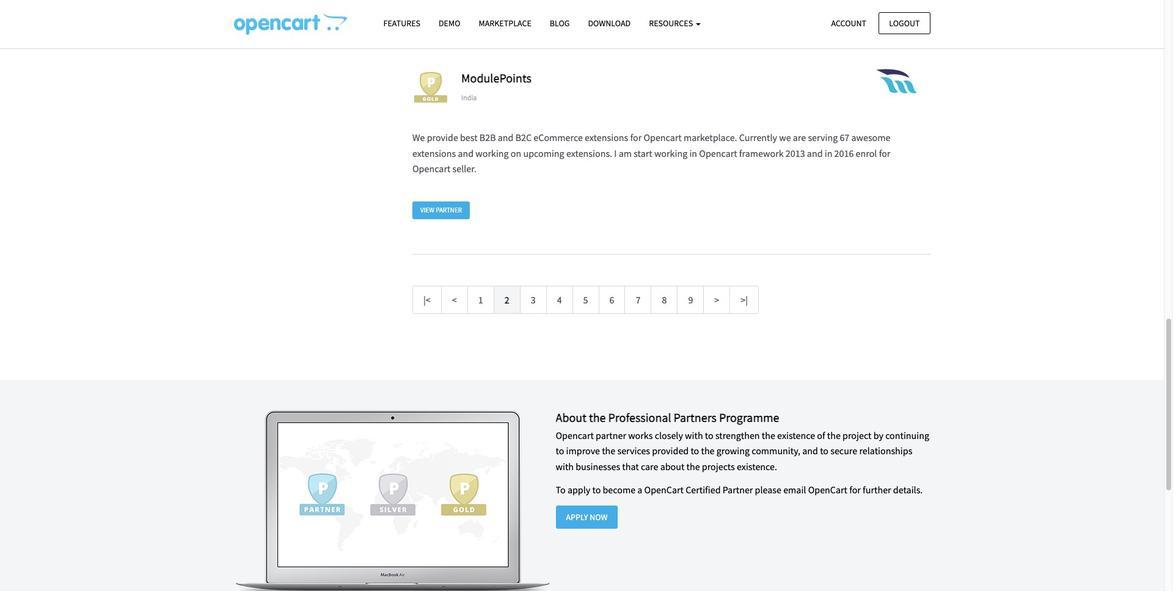 Task type: locate. For each thing, give the bounding box(es) containing it.
project
[[843, 429, 871, 441]]

start
[[634, 147, 652, 159]]

of
[[817, 429, 825, 441]]

0 vertical spatial with
[[685, 429, 703, 441]]

opencart up start
[[644, 131, 682, 144]]

working down b2b
[[475, 147, 509, 159]]

apply now link
[[556, 506, 618, 529]]

3 link
[[520, 286, 547, 314]]

resources link
[[640, 13, 710, 34]]

closely
[[655, 429, 683, 441]]

and
[[498, 131, 513, 144], [458, 147, 474, 159], [807, 147, 823, 159], [802, 445, 818, 457]]

2016
[[834, 147, 854, 159]]

the right about
[[686, 461, 700, 473]]

and inside about the professional partners programme opencart partner works closely with to strengthen the existence of the project by continuing to improve the services provided to the growing community, and to secure relationships with businesses that care about the projects existence.
[[802, 445, 818, 457]]

with up to
[[556, 461, 574, 473]]

< link
[[441, 286, 468, 314]]

4 link
[[546, 286, 573, 314]]

apply
[[567, 484, 590, 496]]

we
[[412, 131, 425, 144]]

working
[[475, 147, 509, 159], [654, 147, 687, 159]]

in down the marketplace.
[[689, 147, 697, 159]]

working right start
[[654, 147, 687, 159]]

3
[[531, 294, 536, 306]]

opencart up improve
[[556, 429, 594, 441]]

partner
[[436, 206, 462, 214], [723, 484, 753, 496]]

1 horizontal spatial opencart
[[808, 484, 847, 496]]

existence.
[[737, 461, 777, 473]]

view partner link
[[412, 202, 470, 219]]

businesses
[[576, 461, 620, 473]]

1 horizontal spatial extensions
[[585, 131, 628, 144]]

strengthen
[[715, 429, 760, 441]]

we
[[779, 131, 791, 144]]

about
[[556, 410, 586, 425]]

67
[[840, 131, 849, 144]]

opencart
[[644, 131, 682, 144], [699, 147, 737, 159], [412, 163, 450, 175], [556, 429, 594, 441]]

and up seller.
[[458, 147, 474, 159]]

9
[[688, 294, 693, 306]]

for left further
[[849, 484, 861, 496]]

in left 2016
[[825, 147, 832, 159]]

extensions down provide
[[412, 147, 456, 159]]

enrol
[[856, 147, 877, 159]]

1 horizontal spatial in
[[825, 147, 832, 159]]

the
[[589, 410, 606, 425], [762, 429, 775, 441], [827, 429, 841, 441], [602, 445, 615, 457], [701, 445, 715, 457], [686, 461, 700, 473]]

8 link
[[651, 286, 678, 314]]

2 working from the left
[[654, 147, 687, 159]]

2 opencart from the left
[[808, 484, 847, 496]]

partners
[[674, 410, 717, 425]]

1 vertical spatial with
[[556, 461, 574, 473]]

0 horizontal spatial working
[[475, 147, 509, 159]]

2 vertical spatial for
[[849, 484, 861, 496]]

best
[[460, 131, 478, 144]]

apply
[[566, 512, 588, 523]]

opencart right a
[[644, 484, 684, 496]]

9 link
[[677, 286, 704, 314]]

2 horizontal spatial for
[[879, 147, 890, 159]]

1 horizontal spatial working
[[654, 147, 687, 159]]

1
[[478, 294, 483, 306]]

about
[[660, 461, 684, 473]]

for right the enrol
[[879, 147, 890, 159]]

0 horizontal spatial extensions
[[412, 147, 456, 159]]

extensions up the i
[[585, 131, 628, 144]]

for up start
[[630, 131, 642, 144]]

to right provided
[[691, 445, 699, 457]]

the up projects
[[701, 445, 715, 457]]

6 link
[[598, 286, 625, 314]]

partner right view
[[436, 206, 462, 214]]

0 horizontal spatial for
[[630, 131, 642, 144]]

opencart left seller.
[[412, 163, 450, 175]]

download link
[[579, 13, 640, 34]]

to right 'apply'
[[592, 484, 601, 496]]

for
[[630, 131, 642, 144], [879, 147, 890, 159], [849, 484, 861, 496]]

with
[[685, 429, 703, 441], [556, 461, 574, 473]]

and down of at right
[[802, 445, 818, 457]]

provided
[[652, 445, 689, 457]]

1 link
[[467, 286, 494, 314]]

to apply to become a opencart certified partner please email opencart for further details.
[[556, 484, 923, 496]]

7 link
[[625, 286, 652, 314]]

i
[[614, 147, 617, 159]]

blog
[[550, 18, 570, 29]]

in
[[689, 147, 697, 159], [825, 147, 832, 159]]

serving
[[808, 131, 838, 144]]

logout
[[889, 17, 920, 28]]

opencart certified image
[[412, 69, 449, 106]]

with down partners
[[685, 429, 703, 441]]

2 in from the left
[[825, 147, 832, 159]]

b2b
[[479, 131, 496, 144]]

0 horizontal spatial in
[[689, 147, 697, 159]]

demo
[[439, 18, 460, 29]]

opencart right email
[[808, 484, 847, 496]]

to
[[556, 484, 566, 496]]

account
[[831, 17, 866, 28]]

0 horizontal spatial partner
[[436, 206, 462, 214]]

0 horizontal spatial with
[[556, 461, 574, 473]]

partner down existence.
[[723, 484, 753, 496]]

b2c
[[515, 131, 532, 144]]

1 opencart from the left
[[644, 484, 684, 496]]

1 vertical spatial partner
[[723, 484, 753, 496]]

5
[[583, 294, 588, 306]]

the up partner
[[589, 410, 606, 425]]

0 horizontal spatial opencart
[[644, 484, 684, 496]]

provide
[[427, 131, 458, 144]]

to
[[705, 429, 713, 441], [556, 445, 564, 457], [691, 445, 699, 457], [820, 445, 828, 457], [592, 484, 601, 496]]

upcoming
[[523, 147, 564, 159]]

that
[[622, 461, 639, 473]]

2
[[504, 294, 509, 306]]

1 horizontal spatial with
[[685, 429, 703, 441]]

works
[[628, 429, 653, 441]]

0 vertical spatial partner
[[436, 206, 462, 214]]



Task type: describe. For each thing, give the bounding box(es) containing it.
and left b2c
[[498, 131, 513, 144]]

services
[[617, 445, 650, 457]]

view partner
[[420, 206, 462, 214]]

partner
[[596, 429, 626, 441]]

7
[[636, 294, 641, 306]]

download
[[588, 18, 631, 29]]

to left improve
[[556, 445, 564, 457]]

modulepoints
[[461, 70, 531, 86]]

1 in from the left
[[689, 147, 697, 159]]

care
[[641, 461, 658, 473]]

apply now
[[566, 512, 608, 523]]

|< link
[[412, 286, 442, 314]]

8
[[662, 294, 667, 306]]

4
[[557, 294, 562, 306]]

features
[[383, 18, 420, 29]]

>|
[[741, 294, 748, 306]]

view
[[420, 206, 434, 214]]

logout link
[[879, 12, 930, 34]]

on
[[511, 147, 521, 159]]

are
[[793, 131, 806, 144]]

certified
[[686, 484, 721, 496]]

1 horizontal spatial for
[[849, 484, 861, 496]]

resources
[[649, 18, 695, 29]]

the up 'community,'
[[762, 429, 775, 441]]

demo link
[[429, 13, 469, 34]]

0 vertical spatial extensions
[[585, 131, 628, 144]]

marketplace link
[[469, 13, 541, 34]]

2013
[[786, 147, 805, 159]]

0 vertical spatial for
[[630, 131, 642, 144]]

1 working from the left
[[475, 147, 509, 159]]

secure
[[830, 445, 857, 457]]

continuing
[[885, 429, 929, 441]]

blog link
[[541, 13, 579, 34]]

6
[[609, 294, 614, 306]]

the down partner
[[602, 445, 615, 457]]

awesome
[[851, 131, 890, 144]]

further
[[863, 484, 891, 496]]

opencart inside about the professional partners programme opencart partner works closely with to strengthen the existence of the project by continuing to improve the services provided to the growing community, and to secure relationships with businesses that care about the projects existence.
[[556, 429, 594, 441]]

marketplace.
[[684, 131, 737, 144]]

extensions.
[[566, 147, 612, 159]]

seller.
[[452, 163, 476, 175]]

opencart - partners image
[[234, 13, 347, 35]]

about the professional partners programme opencart partner works closely with to strengthen the existence of the project by continuing to improve the services provided to the growing community, and to secure relationships with businesses that care about the projects existence.
[[556, 410, 929, 473]]

currently
[[739, 131, 777, 144]]

1 vertical spatial extensions
[[412, 147, 456, 159]]

> link
[[703, 286, 730, 314]]

marketplace
[[479, 18, 531, 29]]

and down serving
[[807, 147, 823, 159]]

to down of at right
[[820, 445, 828, 457]]

>
[[714, 294, 719, 306]]

modulepoints image
[[863, 69, 930, 94]]

1 horizontal spatial partner
[[723, 484, 753, 496]]

the right of at right
[[827, 429, 841, 441]]

improve
[[566, 445, 600, 457]]

now
[[590, 512, 608, 523]]

existence
[[777, 429, 815, 441]]

framework
[[739, 147, 784, 159]]

account link
[[821, 12, 877, 34]]

become
[[603, 484, 635, 496]]

projects
[[702, 461, 735, 473]]

professional
[[608, 410, 671, 425]]

by
[[873, 429, 883, 441]]

details.
[[893, 484, 923, 496]]

we provide best b2b and b2c ecommerce extensions for opencart marketplace. currently we are serving 67 awesome extensions and working on upcoming extensions. i am start working in opencart framework 2013 and in 2016 enrol for opencart seller.
[[412, 131, 890, 175]]

opencart down the marketplace.
[[699, 147, 737, 159]]

programme
[[719, 410, 779, 425]]

growing
[[716, 445, 750, 457]]

a
[[637, 484, 642, 496]]

>| link
[[730, 286, 759, 314]]

community,
[[752, 445, 800, 457]]

am
[[619, 147, 632, 159]]

india
[[461, 93, 477, 102]]

<
[[452, 294, 457, 306]]

please
[[755, 484, 781, 496]]

to down partners
[[705, 429, 713, 441]]

ecommerce
[[534, 131, 583, 144]]

1 vertical spatial for
[[879, 147, 890, 159]]

5 link
[[572, 286, 599, 314]]

|<
[[423, 294, 431, 306]]



Task type: vqa. For each thing, say whether or not it's contained in the screenshot.
relationships
yes



